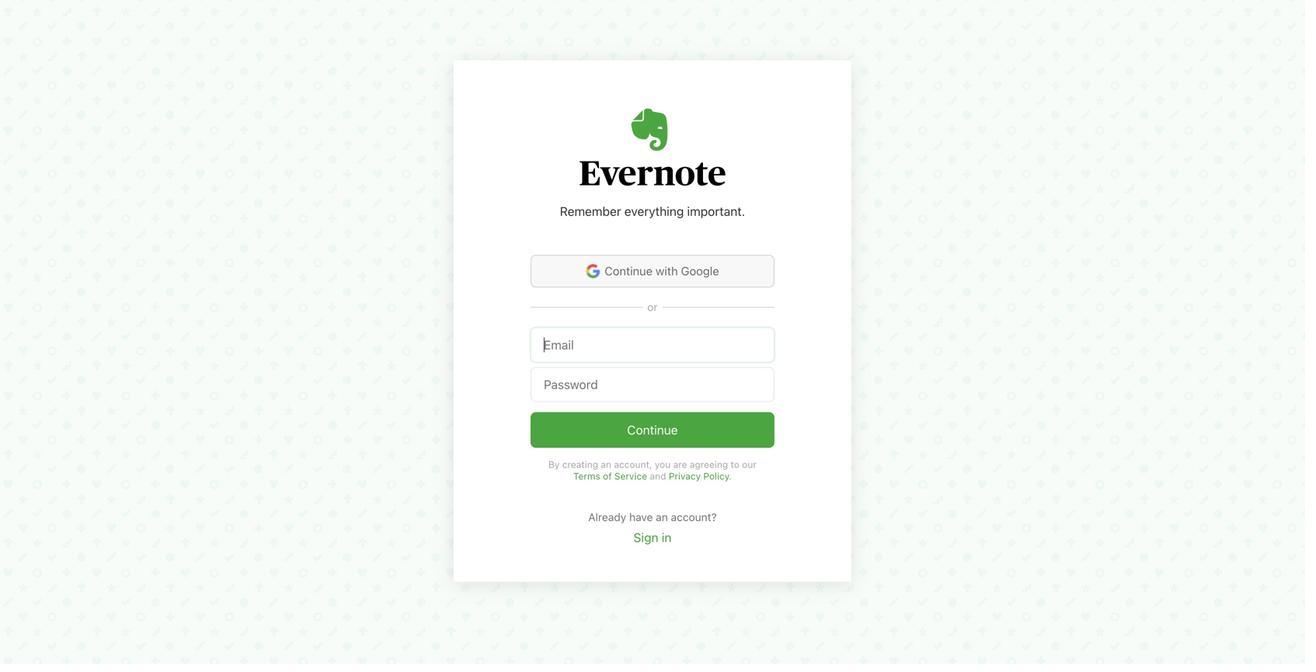 Task type: vqa. For each thing, say whether or not it's contained in the screenshot.
And at bottom
yes



Task type: locate. For each thing, give the bounding box(es) containing it.
creating
[[563, 459, 599, 470]]

an up "of"
[[601, 459, 612, 470]]

by
[[549, 459, 560, 470]]

1 horizontal spatial an
[[656, 511, 668, 524]]

an
[[601, 459, 612, 470], [656, 511, 668, 524]]

Email text field
[[531, 328, 775, 363]]

an right have on the bottom
[[656, 511, 668, 524]]

to
[[731, 459, 740, 470]]

account,
[[614, 459, 653, 470]]

Password password field
[[531, 367, 775, 402]]

None submit
[[531, 412, 775, 448]]

everything
[[625, 204, 684, 219]]

in
[[662, 531, 672, 546]]

0 horizontal spatial an
[[601, 459, 612, 470]]

or
[[648, 301, 658, 314]]

with
[[656, 264, 678, 278]]

remember
[[560, 204, 622, 219]]

an for you
[[601, 459, 612, 470]]

google
[[681, 264, 720, 278]]

account?
[[671, 511, 717, 524]]

terms
[[574, 471, 601, 482]]

continue with google
[[605, 264, 720, 278]]

policy
[[704, 471, 729, 482]]

an inside the already have an account? sign in
[[656, 511, 668, 524]]

terms of service link
[[574, 471, 648, 482]]

1 vertical spatial an
[[656, 511, 668, 524]]

0 vertical spatial an
[[601, 459, 612, 470]]

privacy policy link
[[669, 471, 729, 482]]

important.
[[688, 204, 746, 219]]

an inside by creating an account, you are agreeing to our terms of service and privacy policy .
[[601, 459, 612, 470]]

our
[[743, 459, 757, 470]]



Task type: describe. For each thing, give the bounding box(es) containing it.
already have an account? sign in
[[589, 511, 717, 546]]

and
[[650, 471, 667, 482]]

continue
[[605, 264, 653, 278]]

remember everything important.
[[560, 204, 746, 219]]

service
[[615, 471, 648, 482]]

you
[[655, 459, 671, 470]]

have
[[630, 511, 653, 524]]

sign
[[634, 531, 659, 546]]

already
[[589, 511, 627, 524]]

of
[[603, 471, 612, 482]]

evernote image
[[580, 109, 726, 186]]

are
[[674, 459, 688, 470]]

sign in link
[[634, 531, 672, 546]]

an for sign
[[656, 511, 668, 524]]

by creating an account, you are agreeing to our terms of service and privacy policy .
[[549, 459, 757, 482]]

agreeing
[[690, 459, 728, 470]]

.
[[729, 471, 732, 482]]

privacy
[[669, 471, 701, 482]]



